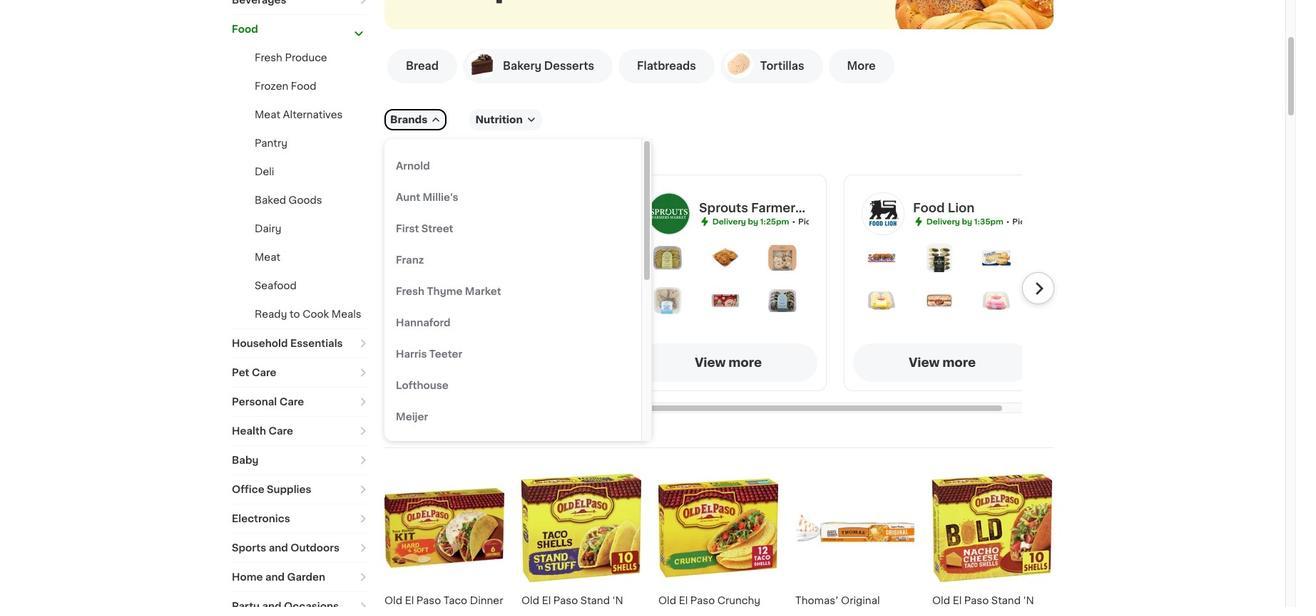 Task type: locate. For each thing, give the bounding box(es) containing it.
pickup left 13.0mi
[[798, 218, 826, 226]]

delivery for sprouts
[[713, 218, 746, 226]]

brands button
[[385, 109, 447, 131]]

essentials
[[290, 339, 343, 349]]

1 horizontal spatial pickup
[[1013, 218, 1040, 226]]

• right "1:25pm"
[[792, 218, 795, 226]]

1 horizontal spatial more
[[943, 357, 976, 369]]

el inside the old el paso taco dinner
[[405, 596, 414, 606]]

bakery desserts
[[503, 61, 594, 71]]

2 view more button from the left
[[853, 344, 1032, 382]]

buy baked goods at stores near you
[[396, 150, 627, 161]]

0 horizontal spatial more
[[729, 357, 762, 369]]

3 paso from the left
[[691, 596, 715, 606]]

care inside pet care link
[[252, 368, 276, 378]]

aunt
[[396, 193, 420, 203]]

lilly's cookies, black & white image
[[925, 244, 954, 273]]

stores
[[528, 150, 569, 161]]

ready to cook meals
[[255, 310, 362, 320]]

0 horizontal spatial delivery
[[713, 218, 746, 226]]

old for old el paso taco dinner kit, hard & soft image
[[385, 596, 402, 606]]

goods
[[467, 150, 510, 161], [289, 195, 322, 205]]

'n for old el paso stand 'n stuff taco shells, gluten free image at left bottom
[[613, 596, 623, 606]]

0 vertical spatial food
[[232, 24, 258, 34]]

baked up dairy link
[[255, 195, 286, 205]]

el for second the old el paso stand 'n link from right
[[542, 596, 551, 606]]

aunt millie's link
[[390, 182, 633, 213]]

cook
[[303, 310, 329, 320]]

1 horizontal spatial delivery
[[927, 218, 960, 226]]

fresh up frozen
[[255, 53, 282, 63]]

2 by from the left
[[962, 218, 973, 226]]

13.0mi
[[828, 218, 854, 226]]

millie's
[[423, 193, 458, 203]]

home
[[232, 573, 263, 583]]

2 view more from the left
[[909, 357, 976, 369]]

sports
[[232, 544, 266, 554]]

food lion
[[913, 202, 975, 214]]

view more link down j. skinner baking strawberry cheese danish icon
[[853, 344, 1032, 382]]

0 horizontal spatial stand
[[581, 596, 610, 606]]

food left lion
[[913, 202, 945, 214]]

dairy
[[255, 224, 281, 234]]

old el paso taco dinner kit, hard & soft image
[[385, 469, 504, 589]]

paso inside the old el paso taco dinner
[[417, 596, 441, 606]]

meat link
[[255, 253, 280, 263]]

meat for meat alternatives
[[255, 110, 280, 120]]

electronics link
[[232, 505, 367, 534]]

delivery down food lion
[[927, 218, 960, 226]]

view more for sprouts
[[695, 357, 762, 369]]

1 view from the left
[[695, 357, 726, 369]]

electronics
[[232, 514, 290, 524]]

0 vertical spatial care
[[252, 368, 276, 378]]

el for old el paso taco dinner link
[[405, 596, 414, 606]]

0 vertical spatial and
[[269, 544, 288, 554]]

market for sprouts farmers market
[[805, 202, 849, 214]]

paso for old el paso crunchy taco shells, gluten-free image
[[691, 596, 715, 606]]

delivery down sprouts
[[713, 218, 746, 226]]

and right home
[[265, 573, 285, 583]]

1 old el paso stand 'n from the left
[[522, 596, 623, 608]]

1 meat from the top
[[255, 110, 280, 120]]

2 vertical spatial food
[[913, 202, 945, 214]]

•
[[792, 218, 795, 226], [1007, 218, 1010, 226]]

bread link
[[387, 49, 457, 83]]

2 paso from the left
[[554, 596, 578, 606]]

tortillas link
[[721, 49, 823, 83]]

2 vertical spatial care
[[269, 427, 293, 437]]

mission
[[396, 444, 436, 454]]

view more button for food
[[853, 344, 1032, 382]]

1 vertical spatial and
[[265, 573, 285, 583]]

fresh for fresh produce
[[255, 53, 282, 63]]

1 view more button from the left
[[639, 344, 818, 382]]

view more down immaculate baking company cinnamon rolls image
[[695, 357, 762, 369]]

0 horizontal spatial by
[[748, 218, 759, 226]]

1 horizontal spatial old el paso stand 'n
[[933, 596, 1043, 608]]

baby
[[232, 456, 259, 466]]

care right the health
[[269, 427, 293, 437]]

2 more from the left
[[943, 357, 976, 369]]

el for old el paso crunchy link
[[679, 596, 688, 606]]

1 view more from the left
[[695, 357, 762, 369]]

market
[[805, 202, 849, 214], [465, 287, 501, 297]]

4 old from the left
[[933, 596, 950, 606]]

flatbreads link
[[619, 49, 715, 83]]

1 old el paso stand 'n link from the left
[[522, 469, 641, 608]]

view more link for food
[[853, 344, 1032, 382]]

farmers
[[751, 202, 803, 214]]

first street link
[[390, 213, 633, 245]]

old
[[385, 596, 402, 606], [522, 596, 539, 606], [659, 596, 676, 606], [933, 596, 950, 606]]

sprouts two bite blueberry scones image
[[654, 287, 682, 315]]

meat
[[255, 110, 280, 120], [255, 253, 280, 263]]

ready
[[255, 310, 287, 320]]

publix bakery assorted cookies image
[[440, 287, 468, 315]]

view down j. skinner baking strawberry cheese danish icon
[[909, 357, 940, 369]]

more for lion
[[943, 357, 976, 369]]

food up fresh produce on the left of page
[[232, 24, 258, 34]]

baked goods
[[255, 195, 322, 205]]

0 horizontal spatial old el paso stand 'n
[[522, 596, 623, 608]]

2 pickup from the left
[[1013, 218, 1040, 226]]

4 el from the left
[[953, 596, 962, 606]]

market right thyme
[[465, 287, 501, 297]]

household essentials
[[232, 339, 343, 349]]

market inside group
[[465, 287, 501, 297]]

0 vertical spatial meat
[[255, 110, 280, 120]]

1 • from the left
[[792, 218, 795, 226]]

1 by from the left
[[748, 218, 759, 226]]

2 old from the left
[[522, 596, 539, 606]]

2 stand from the left
[[992, 596, 1021, 606]]

brands
[[390, 115, 428, 125]]

3 old from the left
[[659, 596, 676, 606]]

1 paso from the left
[[417, 596, 441, 606]]

care inside "health care" link
[[269, 427, 293, 437]]

1 vertical spatial goods
[[289, 195, 322, 205]]

0 vertical spatial baked
[[424, 150, 464, 161]]

meat up pantry
[[255, 110, 280, 120]]

sprouts farmers market image
[[648, 193, 691, 235]]

0 horizontal spatial old el paso stand 'n link
[[522, 469, 641, 608]]

2 • from the left
[[1007, 218, 1010, 226]]

view down immaculate baking company cinnamon rolls image
[[695, 357, 726, 369]]

1 old from the left
[[385, 596, 402, 606]]

health care link
[[232, 417, 367, 446]]

meat for the meat link
[[255, 253, 280, 263]]

delivery
[[713, 218, 746, 226], [927, 218, 960, 226]]

0 vertical spatial goods
[[467, 150, 510, 161]]

personal care
[[232, 397, 304, 407]]

1 more from the left
[[729, 357, 762, 369]]

thomas' original english muffins image
[[796, 469, 915, 589]]

1 vertical spatial food
[[291, 81, 317, 91]]

thomas' original
[[796, 596, 880, 608]]

thyme
[[427, 287, 463, 297]]

more button
[[829, 49, 894, 83]]

stand for old el paso stand 'n stuff bold nacho cheese flavored taco shells image
[[992, 596, 1021, 606]]

• pickup 2.0mi
[[1007, 218, 1065, 226]]

1 vertical spatial fresh
[[396, 287, 425, 297]]

entenmann's all butter loaf cake image
[[983, 244, 1011, 273]]

old el paso stand 'n link
[[522, 469, 641, 608], [933, 469, 1052, 608]]

baked goods link
[[255, 195, 322, 205]]

view
[[695, 357, 726, 369], [909, 357, 940, 369]]

fresh down franz
[[396, 287, 425, 297]]

0 horizontal spatial goods
[[289, 195, 322, 205]]

old inside the old el paso taco dinner
[[385, 596, 402, 606]]

supplies
[[267, 485, 311, 495]]

frozen food
[[255, 81, 317, 91]]

delivery by 1:35pm
[[927, 218, 1004, 226]]

fresh for fresh thyme market
[[396, 287, 425, 297]]

health care
[[232, 427, 293, 437]]

by
[[748, 218, 759, 226], [962, 218, 973, 226]]

1 horizontal spatial view more
[[909, 357, 976, 369]]

at
[[512, 150, 525, 161]]

1 horizontal spatial stand
[[992, 596, 1021, 606]]

old el paso stand 'n stuff bold nacho cheese flavored taco shells image
[[933, 469, 1052, 589]]

mission link
[[390, 433, 633, 464]]

0 horizontal spatial 'n
[[613, 596, 623, 606]]

1 horizontal spatial view
[[909, 357, 940, 369]]

2 'n from the left
[[1024, 596, 1034, 606]]

• right 1:35pm at right top
[[1007, 218, 1010, 226]]

home and garden link
[[232, 564, 367, 592]]

• for farmers
[[792, 218, 795, 226]]

0 horizontal spatial food
[[232, 24, 258, 34]]

1 vertical spatial baked
[[255, 195, 286, 205]]

hannaford link
[[390, 308, 633, 339]]

immaculate baking company cinnamon rolls image
[[711, 287, 740, 315]]

1 horizontal spatial •
[[1007, 218, 1010, 226]]

el inside old el paso crunchy
[[679, 596, 688, 606]]

meijer
[[396, 412, 428, 422]]

group
[[385, 139, 652, 464]]

sports and outdoors
[[232, 544, 340, 554]]

lion
[[948, 202, 975, 214]]

1 'n from the left
[[613, 596, 623, 606]]

1 horizontal spatial goods
[[467, 150, 510, 161]]

care up "health care" link
[[279, 397, 304, 407]]

0 horizontal spatial view more button
[[639, 344, 818, 382]]

paso inside old el paso crunchy
[[691, 596, 715, 606]]

1 vertical spatial market
[[465, 287, 501, 297]]

more down immaculate baking company cinnamon rolls image
[[729, 357, 762, 369]]

view more for food
[[909, 357, 976, 369]]

stand
[[581, 596, 610, 606], [992, 596, 1021, 606]]

view more link down immaculate baking company cinnamon rolls image
[[639, 344, 818, 382]]

old inside old el paso crunchy
[[659, 596, 676, 606]]

0 vertical spatial fresh
[[255, 53, 282, 63]]

harris teeter link
[[390, 339, 633, 370]]

2 view from the left
[[909, 357, 940, 369]]

more
[[729, 357, 762, 369], [943, 357, 976, 369]]

meat down the dairy at the top of the page
[[255, 253, 280, 263]]

market up "• pickup 13.0mi"
[[805, 202, 849, 214]]

1 view more link from the left
[[639, 344, 818, 382]]

1 vertical spatial meat
[[255, 253, 280, 263]]

more down j. skinner baking strawberry cheese danish icon
[[943, 357, 976, 369]]

paso
[[417, 596, 441, 606], [554, 596, 578, 606], [691, 596, 715, 606], [964, 596, 989, 606]]

by down lion
[[962, 218, 973, 226]]

• pickup 13.0mi
[[792, 218, 854, 226]]

0 horizontal spatial view
[[695, 357, 726, 369]]

salted caramel chocolate chip cookies image
[[711, 244, 740, 273]]

0 horizontal spatial fresh
[[255, 53, 282, 63]]

2 old el paso stand 'n link from the left
[[933, 469, 1052, 608]]

4 paso from the left
[[964, 596, 989, 606]]

and up home and garden at the bottom of page
[[269, 544, 288, 554]]

baked right buy
[[424, 150, 464, 161]]

1 vertical spatial care
[[279, 397, 304, 407]]

nutrition button
[[470, 109, 542, 131]]

franz link
[[390, 245, 633, 276]]

2.0mi
[[1042, 218, 1065, 226]]

1 pickup from the left
[[798, 218, 826, 226]]

0 horizontal spatial view more link
[[639, 344, 818, 382]]

by left "1:25pm"
[[748, 218, 759, 226]]

food for food lion
[[913, 202, 945, 214]]

2 delivery from the left
[[927, 218, 960, 226]]

1 delivery from the left
[[713, 218, 746, 226]]

paso for old el paso stand 'n stuff taco shells, gluten free image at left bottom
[[554, 596, 578, 606]]

view more button
[[639, 344, 818, 382], [853, 344, 1032, 382]]

1 horizontal spatial fresh
[[396, 287, 425, 297]]

food down produce
[[291, 81, 317, 91]]

1 el from the left
[[405, 596, 414, 606]]

0 horizontal spatial •
[[792, 218, 795, 226]]

sprouts farmers market
[[699, 202, 849, 214]]

1 horizontal spatial view more link
[[853, 344, 1032, 382]]

bakery desserts image
[[467, 50, 496, 78]]

lofthouse sugar cookies, frosted image
[[983, 287, 1011, 315]]

care right pet
[[252, 368, 276, 378]]

1 horizontal spatial 'n
[[1024, 596, 1034, 606]]

delivery for food
[[927, 218, 960, 226]]

old for old el paso crunchy taco shells, gluten-free image
[[659, 596, 676, 606]]

arnold link
[[390, 151, 633, 182]]

2 meat from the top
[[255, 253, 280, 263]]

lofthouse
[[396, 381, 449, 391]]

1 horizontal spatial view more button
[[853, 344, 1032, 382]]

0 vertical spatial market
[[805, 202, 849, 214]]

view more button down immaculate baking company cinnamon rolls image
[[639, 344, 818, 382]]

group containing arnold
[[385, 139, 652, 464]]

2 horizontal spatial food
[[913, 202, 945, 214]]

1 stand from the left
[[581, 596, 610, 606]]

'n for old el paso stand 'n stuff bold nacho cheese flavored taco shells image
[[1024, 596, 1034, 606]]

simple joys bakery sliced lemon cake image
[[654, 244, 682, 273]]

food for food
[[232, 24, 258, 34]]

by for farmers
[[748, 218, 759, 226]]

old el paso stand 'n for old el paso stand 'n stuff bold nacho cheese flavored taco shells image
[[933, 596, 1043, 608]]

0 horizontal spatial view more
[[695, 357, 762, 369]]

meals
[[332, 310, 362, 320]]

2 view more link from the left
[[853, 344, 1032, 382]]

1 horizontal spatial old el paso stand 'n link
[[933, 469, 1052, 608]]

el
[[405, 596, 414, 606], [542, 596, 551, 606], [679, 596, 688, 606], [953, 596, 962, 606]]

1 horizontal spatial market
[[805, 202, 849, 214]]

view more button down j. skinner baking strawberry cheese danish icon
[[853, 344, 1032, 382]]

3 el from the left
[[679, 596, 688, 606]]

old el paso stand 'n stuff taco shells, gluten free image
[[522, 469, 641, 589]]

care inside personal care link
[[279, 397, 304, 407]]

1 horizontal spatial by
[[962, 218, 973, 226]]

view more down j. skinner baking strawberry cheese danish icon
[[909, 357, 976, 369]]

pickup left 2.0mi
[[1013, 218, 1040, 226]]

food inside 'link'
[[232, 24, 258, 34]]

old el paso crunchy taco shells, gluten-free image
[[659, 469, 778, 589]]

0 horizontal spatial pickup
[[798, 218, 826, 226]]

2 el from the left
[[542, 596, 551, 606]]

0 horizontal spatial market
[[465, 287, 501, 297]]

baked
[[424, 150, 464, 161], [255, 195, 286, 205]]

desserts
[[544, 61, 594, 71]]

2 old el paso stand 'n from the left
[[933, 596, 1043, 608]]



Task type: vqa. For each thing, say whether or not it's contained in the screenshot.
the topmost Add
no



Task type: describe. For each thing, give the bounding box(es) containing it.
little debbie oatmeal creme pies image
[[868, 244, 896, 273]]

sprouts blueberry scone 4 pack image
[[769, 244, 797, 273]]

baked goods delivery or pickup image
[[886, 0, 1100, 129]]

thomas'
[[796, 596, 839, 606]]

fresh thyme market
[[396, 287, 501, 297]]

by for lion
[[962, 218, 973, 226]]

meat alternatives
[[255, 110, 343, 120]]

dinner
[[470, 596, 503, 606]]

view more button for sprouts
[[639, 344, 818, 382]]

view for sprouts
[[695, 357, 726, 369]]

first
[[396, 224, 419, 234]]

flatbreads
[[637, 61, 696, 71]]

produce
[[285, 53, 327, 63]]

old el paso taco dinner
[[385, 596, 503, 608]]

fresh thyme market link
[[390, 276, 633, 308]]

old el paso taco dinner link
[[385, 469, 504, 608]]

thomas' original link
[[796, 469, 915, 608]]

view more link for sprouts
[[639, 344, 818, 382]]

you
[[603, 150, 627, 161]]

simple joys bakery sliced marble cake image
[[769, 287, 797, 315]]

• for lion
[[1007, 218, 1010, 226]]

frozen food link
[[255, 81, 317, 91]]

pantry
[[255, 138, 288, 148]]

old el paso crunchy link
[[659, 469, 778, 608]]

alternatives
[[283, 110, 343, 120]]

near
[[571, 150, 600, 161]]

pet care link
[[232, 359, 367, 387]]

outdoors
[[291, 544, 340, 554]]

meat alternatives link
[[255, 110, 343, 120]]

and for home
[[265, 573, 285, 583]]

sprouts
[[699, 202, 748, 214]]

care for health care
[[269, 427, 293, 437]]

1:25pm
[[760, 218, 789, 226]]

1:35pm
[[975, 218, 1004, 226]]

harris
[[396, 350, 427, 360]]

ready to cook meals link
[[255, 310, 362, 320]]

bakery desserts link
[[463, 49, 613, 83]]

harris teeter
[[396, 350, 462, 360]]

pickup for lion
[[1013, 218, 1040, 226]]

garden
[[287, 573, 325, 583]]

tortillas
[[760, 61, 805, 71]]

personal care link
[[232, 388, 367, 417]]

and for sports
[[269, 544, 288, 554]]

deli link
[[255, 167, 274, 177]]

market for fresh thyme market
[[465, 287, 501, 297]]

household
[[232, 339, 288, 349]]

first street
[[396, 224, 453, 234]]

lofthouse yellow frosted cookies image
[[868, 287, 896, 315]]

care for pet care
[[252, 368, 276, 378]]

more for farmers
[[729, 357, 762, 369]]

teeter
[[429, 350, 462, 360]]

care for personal care
[[279, 397, 304, 407]]

arnold
[[396, 161, 430, 171]]

bread
[[406, 61, 439, 71]]

baby link
[[232, 447, 367, 475]]

personal
[[232, 397, 277, 407]]

j. skinner baking strawberry cheese danish image
[[925, 287, 954, 315]]

office supplies link
[[232, 476, 367, 504]]

frozen
[[255, 81, 288, 91]]

pet care
[[232, 368, 276, 378]]

street
[[421, 224, 453, 234]]

fresh produce link
[[255, 53, 327, 63]]

household essentials link
[[232, 330, 367, 358]]

0 horizontal spatial baked
[[255, 195, 286, 205]]

to
[[290, 310, 300, 320]]

bakery
[[503, 61, 542, 71]]

little debbie oatmeal creme pies image
[[497, 287, 526, 315]]

pantry link
[[255, 138, 288, 148]]

old for old el paso stand 'n stuff bold nacho cheese flavored taco shells image
[[933, 596, 950, 606]]

seafood
[[255, 281, 297, 291]]

hannaford
[[396, 318, 451, 328]]

1 horizontal spatial baked
[[424, 150, 464, 161]]

pickup for farmers
[[798, 218, 826, 226]]

meijer link
[[390, 402, 633, 433]]

delivery by 1:25pm
[[713, 218, 789, 226]]

paso for old el paso taco dinner kit, hard & soft image
[[417, 596, 441, 606]]

aunt millie's
[[396, 193, 458, 203]]

old el paso stand 'n for old el paso stand 'n stuff taco shells, gluten free image at left bottom
[[522, 596, 623, 608]]

tortillas image
[[725, 50, 753, 78]]

view for food
[[909, 357, 940, 369]]

pet
[[232, 368, 249, 378]]

food link
[[232, 15, 367, 44]]

stand for old el paso stand 'n stuff taco shells, gluten free image at left bottom
[[581, 596, 610, 606]]

office
[[232, 485, 264, 495]]

buy
[[396, 150, 421, 161]]

dairy link
[[255, 224, 281, 234]]

1 horizontal spatial food
[[291, 81, 317, 91]]

paso for old el paso stand 'n stuff bold nacho cheese flavored taco shells image
[[964, 596, 989, 606]]

el for 1st the old el paso stand 'n link from the right
[[953, 596, 962, 606]]

old for old el paso stand 'n stuff taco shells, gluten free image at left bottom
[[522, 596, 539, 606]]

health
[[232, 427, 266, 437]]

lofthouse link
[[390, 370, 633, 402]]

food lion image
[[862, 193, 905, 235]]

old el paso crunchy
[[659, 596, 761, 608]]

franz
[[396, 255, 424, 265]]

publix image
[[434, 193, 477, 235]]

crunchy
[[718, 596, 761, 606]]

seafood link
[[255, 281, 297, 291]]

more
[[847, 61, 876, 71]]



